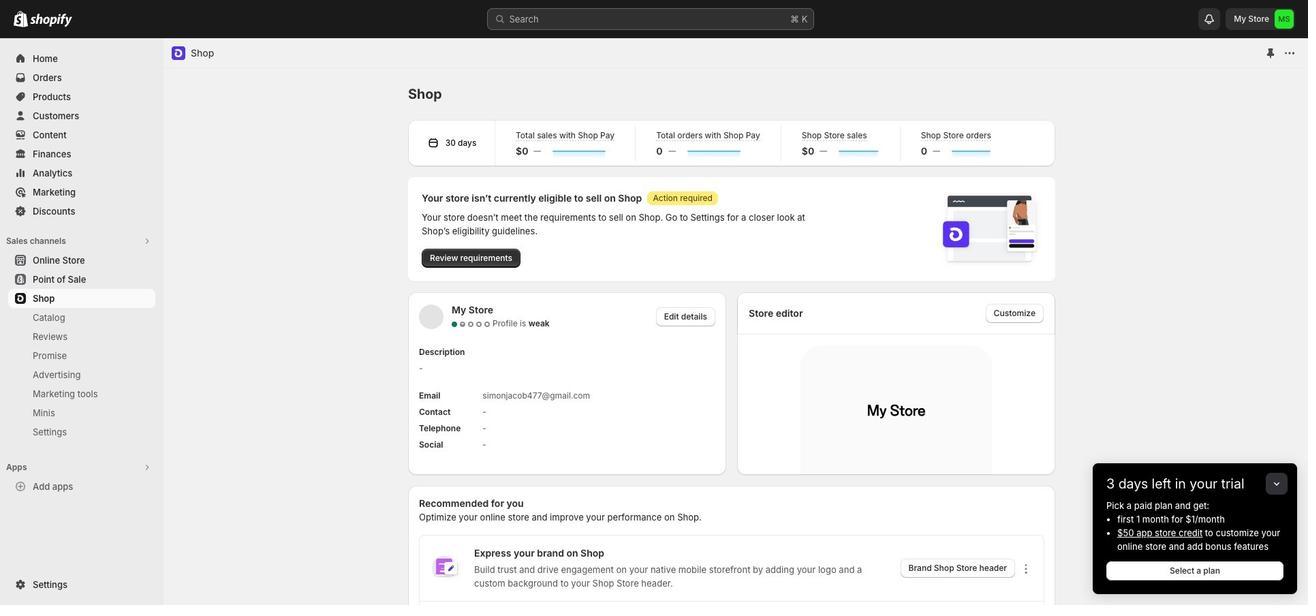 Task type: locate. For each thing, give the bounding box(es) containing it.
icon for shop image
[[172, 46, 185, 60]]

shopify image
[[14, 11, 28, 27], [30, 14, 72, 27]]

my store image
[[1275, 10, 1294, 29]]



Task type: vqa. For each thing, say whether or not it's contained in the screenshot.
'My Store' icon
yes



Task type: describe. For each thing, give the bounding box(es) containing it.
0 horizontal spatial shopify image
[[14, 11, 28, 27]]

1 horizontal spatial shopify image
[[30, 14, 72, 27]]

fullscreen dialog
[[164, 38, 1308, 605]]



